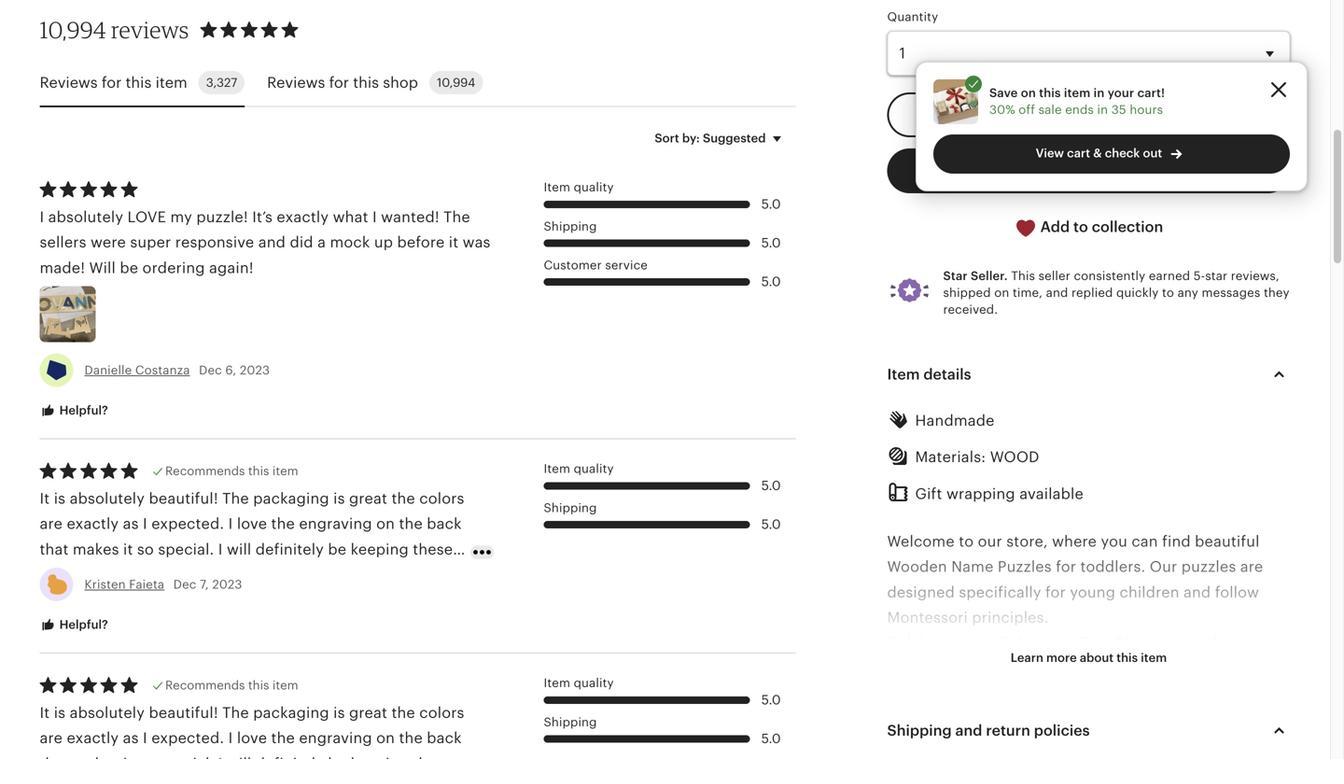 Task type: describe. For each thing, give the bounding box(es) containing it.
available
[[1020, 486, 1084, 503]]

packaging for it is absolutely beautiful! the packaging is great the colors are exactly as i expected. i love the engraving on the back that makes it so special. i will definitely be keeping the
[[253, 706, 329, 722]]

did
[[290, 235, 313, 252]]

service
[[605, 259, 648, 273]]

10,994 for 10,994
[[437, 77, 476, 91]]

are inside welcome to our store, where you can find beautiful wooden name puzzles for toddlers. our puzzles are designed specifically for young children and follow montessori principles. celebrate your little one's first christmas with a unique and personalized baby name puzzle. it makes a thoughtful baby shower gift or a special keepsake for your own child. each puzzle is carefully crafted to feature your baby's name, creating a truly personal
[[1241, 560, 1264, 576]]

your up 'personalized'
[[963, 636, 996, 652]]

makes for it is absolutely beautiful! the packaging is great the colors are exactly as i expected. i love the engraving on the back that makes it so special. i will definitely be keeping the
[[73, 756, 119, 759]]

save on this item in your cart! 30% off sale ends in 35 hours
[[990, 86, 1166, 117]]

costanza
[[135, 364, 190, 378]]

special. for it is absolutely beautiful! the packaging is great the colors are exactly as i expected. i love the engraving on the back that makes it so special. i will definitely be keeping the
[[158, 756, 214, 759]]

cart
[[1068, 146, 1091, 160]]

with
[[1191, 636, 1223, 652]]

helpful? for first helpful? 'button' from the bottom
[[56, 619, 108, 633]]

as for it is absolutely beautiful! the packaging is great the colors are exactly as i expected. i love the engraving on the back that makes it so special. i will definitely be keeping the
[[123, 731, 139, 748]]

it is absolutely beautiful! the packaging is great the colors are exactly as i expected. i love the engraving on the back that makes it so special. i will definitely be keeping these forever. i absolutely love it and so will my kids! thank you.
[[40, 491, 465, 584]]

details
[[924, 367, 972, 384]]

time,
[[1013, 287, 1043, 301]]

are for it is absolutely beautiful! the packaging is great the colors are exactly as i expected. i love the engraving on the back that makes it so special. i will definitely be keeping these forever. i absolutely love it and so will my kids! thank you.
[[40, 517, 63, 533]]

it inside welcome to our store, where you can find beautiful wooden name puzzles for toddlers. our puzzles are designed specifically for young children and follow montessori principles. celebrate your little one's first christmas with a unique and personalized baby name puzzle. it makes a thoughtful baby shower gift or a special keepsake for your own child. each puzzle is carefully crafted to feature your baby's name, creating a truly personal
[[1158, 661, 1168, 678]]

will for it is absolutely beautiful! the packaging is great the colors are exactly as i expected. i love the engraving on the back that makes it so special. i will definitely be keeping the
[[227, 756, 252, 759]]

be for it is absolutely beautiful! the packaging is great the colors are exactly as i expected. i love the engraving on the back that makes it so special. i will definitely be keeping the
[[328, 756, 347, 759]]

the for it is absolutely beautiful! the packaging is great the colors are exactly as i expected. i love the engraving on the back that makes it so special. i will definitely be keeping the
[[222, 706, 249, 722]]

by:
[[682, 132, 700, 146]]

so for it is absolutely beautiful! the packaging is great the colors are exactly as i expected. i love the engraving on the back that makes it so special. i will definitely be keeping these forever. i absolutely love it and so will my kids! thank you.
[[137, 542, 154, 559]]

kristen faieta dec 7, 2023
[[85, 579, 242, 593]]

view cart & check out
[[1036, 146, 1163, 160]]

makes for it is absolutely beautiful! the packaging is great the colors are exactly as i expected. i love the engraving on the back that makes it so special. i will definitely be keeping these forever. i absolutely love it and so will my kids! thank you.
[[73, 542, 119, 559]]

crafted
[[1177, 712, 1230, 729]]

truly
[[1157, 737, 1190, 754]]

our
[[978, 534, 1003, 551]]

designed
[[888, 585, 955, 602]]

customer service
[[544, 259, 648, 273]]

my inside "i absolutely love my puzzle! it's exactly what i wanted!    the sellers were super responsive and did a mock up before it was made! will be ordering again!"
[[170, 210, 192, 226]]

to inside this seller consistently earned 5-star reviews, shipped on time, and replied quickly to any messages they received.
[[1163, 287, 1175, 301]]

reviews for this shop
[[267, 75, 418, 92]]

item details
[[888, 367, 972, 384]]

1 vertical spatial love
[[187, 567, 217, 584]]

and down celebrate
[[888, 661, 915, 678]]

a up keepsake
[[1222, 661, 1231, 678]]

sort by: suggested
[[655, 132, 766, 146]]

shipped
[[944, 287, 991, 301]]

3,327
[[206, 77, 237, 91]]

learn more about this item button
[[997, 642, 1181, 676]]

your inside save on this item in your cart! 30% off sale ends in 35 hours
[[1108, 86, 1135, 100]]

star
[[944, 270, 968, 284]]

1 vertical spatial so
[[267, 567, 284, 584]]

1 quality from the top
[[574, 181, 614, 195]]

be for it is absolutely beautiful! the packaging is great the colors are exactly as i expected. i love the engraving on the back that makes it so special. i will definitely be keeping these forever. i absolutely love it and so will my kids! thank you.
[[328, 542, 347, 559]]

welcome
[[888, 534, 955, 551]]

it for it is absolutely beautiful! the packaging is great the colors are exactly as i expected. i love the engraving on the back that makes it so special. i will definitely be keeping these forever. i absolutely love it and so will my kids! thank you.
[[40, 491, 50, 508]]

quantity
[[888, 11, 939, 25]]

made!
[[40, 260, 85, 277]]

6,
[[225, 364, 237, 378]]

puzzle
[[1043, 712, 1090, 729]]

materials: wood
[[916, 450, 1040, 467]]

on inside this seller consistently earned 5-star reviews, shipped on time, and replied quickly to any messages they received.
[[995, 287, 1010, 301]]

dec for 6,
[[199, 364, 222, 378]]

back for it is absolutely beautiful! the packaging is great the colors are exactly as i expected. i love the engraving on the back that makes it so special. i will definitely be keeping these forever. i absolutely love it and so will my kids! thank you.
[[427, 517, 462, 533]]

30%
[[990, 103, 1016, 117]]

for down 10,994 reviews
[[102, 75, 122, 92]]

absolutely inside "i absolutely love my puzzle! it's exactly what i wanted!    the sellers were super responsive and did a mock up before it was made! will be ordering again!"
[[48, 210, 123, 226]]

it for it is absolutely beautiful! the packaging is great the colors are exactly as i expected. i love the engraving on the back that makes it so special. i will definitely be keeping the
[[40, 706, 50, 722]]

reviews,
[[1232, 270, 1280, 284]]

3 5.0 from the top
[[762, 275, 781, 290]]

can
[[1132, 534, 1159, 551]]

it is absolutely beautiful! the packaging is great the colors are exactly as i expected. i love the engraving on the back that makes it so special. i will definitely be keeping the
[[40, 706, 465, 759]]

handmade
[[916, 413, 995, 430]]

item up it is absolutely beautiful! the packaging is great the colors are exactly as i expected. i love the engraving on the back that makes it so special. i will definitely be keeping the
[[273, 680, 299, 694]]

tab list containing reviews for this item
[[40, 61, 796, 108]]

wood
[[991, 450, 1040, 467]]

a inside "i absolutely love my puzzle! it's exactly what i wanted!    the sellers were super responsive and did a mock up before it was made! will be ordering again!"
[[318, 235, 326, 252]]

toddlers.
[[1081, 560, 1146, 576]]

colors for it is absolutely beautiful! the packaging is great the colors are exactly as i expected. i love the engraving on the back that makes it so special. i will definitely be keeping the
[[420, 706, 465, 722]]

add
[[1041, 219, 1070, 236]]

keepsake
[[1186, 686, 1254, 703]]

my inside it is absolutely beautiful! the packaging is great the colors are exactly as i expected. i love the engraving on the back that makes it so special. i will definitely be keeping these forever. i absolutely love it and so will my kids! thank you.
[[316, 567, 338, 584]]

back for it is absolutely beautiful! the packaging is great the colors are exactly as i expected. i love the engraving on the back that makes it so special. i will definitely be keeping the
[[427, 731, 462, 748]]

off
[[1019, 103, 1036, 117]]

1 vertical spatial baby
[[969, 686, 1004, 703]]

view cart & check out link
[[934, 135, 1291, 174]]

celebrate
[[888, 636, 959, 652]]

it inside "i absolutely love my puzzle! it's exactly what i wanted!    the sellers were super responsive and did a mock up before it was made! will be ordering again!"
[[449, 235, 459, 252]]

4 5.0 from the top
[[762, 479, 781, 494]]

out
[[1143, 146, 1163, 160]]

this up it is absolutely beautiful! the packaging is great the colors are exactly as i expected. i love the engraving on the back that makes it so special. i will definitely be keeping these forever. i absolutely love it and so will my kids! thank you.
[[248, 465, 269, 479]]

carefully
[[1110, 712, 1173, 729]]

puzzles
[[1182, 560, 1237, 576]]

consistently
[[1074, 270, 1146, 284]]

montessori
[[888, 610, 968, 627]]

10,994 reviews
[[40, 17, 189, 45]]

add to collection button
[[888, 205, 1291, 251]]

2 5.0 from the top
[[762, 236, 781, 251]]

wrapping
[[947, 486, 1016, 503]]

2 recommends from the top
[[165, 680, 245, 694]]

save
[[990, 86, 1018, 100]]

on inside it is absolutely beautiful! the packaging is great the colors are exactly as i expected. i love the engraving on the back that makes it so special. i will definitely be keeping these forever. i absolutely love it and so will my kids! thank you.
[[376, 517, 395, 533]]

reviews for this item
[[40, 75, 187, 92]]

danielle costanza dec 6, 2023
[[85, 364, 270, 378]]

young
[[1070, 585, 1116, 602]]

what
[[333, 210, 368, 226]]

they
[[1264, 287, 1290, 301]]

it's
[[252, 210, 273, 226]]

star seller.
[[944, 270, 1008, 284]]

where
[[1053, 534, 1097, 551]]

any
[[1178, 287, 1199, 301]]

one's
[[1036, 636, 1074, 652]]

follow
[[1216, 585, 1260, 602]]

packaging for it is absolutely beautiful! the packaging is great the colors are exactly as i expected. i love the engraving on the back that makes it so special. i will definitely be keeping these forever. i absolutely love it and so will my kids! thank you.
[[253, 491, 329, 508]]

definitely for it is absolutely beautiful! the packaging is great the colors are exactly as i expected. i love the engraving on the back that makes it so special. i will definitely be keeping the
[[256, 756, 324, 759]]

faieta
[[129, 579, 165, 593]]

earned
[[1149, 270, 1191, 284]]

engraving for it is absolutely beautiful! the packaging is great the colors are exactly as i expected. i love the engraving on the back that makes it so special. i will definitely be keeping the
[[299, 731, 372, 748]]

as for it is absolutely beautiful! the packaging is great the colors are exactly as i expected. i love the engraving on the back that makes it so special. i will definitely be keeping these forever. i absolutely love it and so will my kids! thank you.
[[123, 517, 139, 533]]

5-
[[1194, 270, 1206, 284]]

3 item quality from the top
[[544, 677, 614, 691]]

keeping for it is absolutely beautiful! the packaging is great the colors are exactly as i expected. i love the engraving on the back that makes it so special. i will definitely be keeping the
[[351, 756, 409, 759]]

expected. for it is absolutely beautiful! the packaging is great the colors are exactly as i expected. i love the engraving on the back that makes it so special. i will definitely be keeping these forever. i absolutely love it and so will my kids! thank you.
[[151, 517, 224, 533]]

a left truly
[[1145, 737, 1153, 754]]

item details button
[[871, 353, 1308, 398]]

little
[[1000, 636, 1032, 652]]

0 vertical spatial in
[[1094, 86, 1105, 100]]

special
[[1131, 686, 1182, 703]]

wanted!
[[381, 210, 440, 226]]

own
[[924, 712, 955, 729]]

definitely for it is absolutely beautiful! the packaging is great the colors are exactly as i expected. i love the engraving on the back that makes it so special. i will definitely be keeping these forever. i absolutely love it and so will my kids! thank you.
[[256, 542, 324, 559]]

this left the shop
[[353, 75, 379, 92]]

0 vertical spatial baby
[[1016, 661, 1052, 678]]

thank
[[381, 567, 424, 584]]

be inside "i absolutely love my puzzle! it's exactly what i wanted!    the sellers were super responsive and did a mock up before it was made! will be ordering again!"
[[120, 260, 138, 277]]

2 item quality from the top
[[544, 463, 614, 477]]

engraving for it is absolutely beautiful! the packaging is great the colors are exactly as i expected. i love the engraving on the back that makes it so special. i will definitely be keeping these forever. i absolutely love it and so will my kids! thank you.
[[299, 517, 372, 533]]

learn more about this item
[[1011, 652, 1167, 666]]

6 5.0 from the top
[[762, 693, 781, 708]]

2023 for kristen faieta dec 7, 2023
[[212, 579, 242, 593]]

35
[[1112, 103, 1127, 117]]

is inside welcome to our store, where you can find beautiful wooden name puzzles for toddlers. our puzzles are designed specifically for young children and follow montessori principles. celebrate your little one's first christmas with a unique and personalized baby name puzzle. it makes a thoughtful baby shower gift or a special keepsake for your own child. each puzzle is carefully crafted to feature your baby's name, creating a truly personal
[[1094, 712, 1106, 729]]



Task type: locate. For each thing, give the bounding box(es) containing it.
shipping and return policies button
[[871, 709, 1308, 754]]

1 vertical spatial engraving
[[299, 731, 372, 748]]

0 vertical spatial helpful?
[[56, 404, 108, 418]]

love
[[128, 210, 166, 226]]

1 beautiful! from the top
[[149, 491, 218, 508]]

0 vertical spatial the
[[444, 210, 471, 226]]

gift inside welcome to our store, where you can find beautiful wooden name puzzles for toddlers. our puzzles are designed specifically for young children and follow montessori principles. celebrate your little one's first christmas with a unique and personalized baby name puzzle. it makes a thoughtful baby shower gift or a special keepsake for your own child. each puzzle is carefully crafted to feature your baby's name, creating a truly personal
[[1068, 686, 1095, 703]]

recommends this item up it is absolutely beautiful! the packaging is great the colors are exactly as i expected. i love the engraving on the back that makes it so special. i will definitely be keeping these forever. i absolutely love it and so will my kids! thank you.
[[165, 465, 299, 479]]

2 recommends this item from the top
[[165, 680, 299, 694]]

keeping for it is absolutely beautiful! the packaging is great the colors are exactly as i expected. i love the engraving on the back that makes it so special. i will definitely be keeping these forever. i absolutely love it and so will my kids! thank you.
[[351, 542, 409, 559]]

1 special. from the top
[[158, 542, 214, 559]]

customer
[[544, 259, 602, 273]]

on inside save on this item in your cart! 30% off sale ends in 35 hours
[[1021, 86, 1037, 100]]

1 horizontal spatial my
[[316, 567, 338, 584]]

item inside dropdown button
[[888, 367, 920, 384]]

that inside it is absolutely beautiful! the packaging is great the colors are exactly as i expected. i love the engraving on the back that makes it so special. i will definitely be keeping the
[[40, 756, 69, 759]]

1 great from the top
[[349, 491, 388, 508]]

1 vertical spatial dec
[[173, 579, 197, 593]]

great inside it is absolutely beautiful! the packaging is great the colors are exactly as i expected. i love the engraving on the back that makes it so special. i will definitely be keeping these forever. i absolutely love it and so will my kids! thank you.
[[349, 491, 388, 508]]

0 vertical spatial item quality
[[544, 181, 614, 195]]

0 vertical spatial expected.
[[151, 517, 224, 533]]

your up 35
[[1108, 86, 1135, 100]]

2 special. from the top
[[158, 756, 214, 759]]

helpful? button down forever.
[[26, 609, 122, 644]]

my
[[170, 210, 192, 226], [316, 567, 338, 584]]

are inside it is absolutely beautiful! the packaging is great the colors are exactly as i expected. i love the engraving on the back that makes it so special. i will definitely be keeping the
[[40, 731, 63, 748]]

in up ends
[[1094, 86, 1105, 100]]

0 vertical spatial recommends this item
[[165, 465, 299, 479]]

gift down materials: on the right bottom
[[916, 486, 943, 503]]

great for it is absolutely beautiful! the packaging is great the colors are exactly as i expected. i love the engraving on the back that makes it so special. i will definitely be keeping these forever. i absolutely love it and so will my kids! thank you.
[[349, 491, 388, 508]]

you.
[[428, 567, 459, 584]]

1 5.0 from the top
[[762, 197, 781, 212]]

great for it is absolutely beautiful! the packaging is great the colors are exactly as i expected. i love the engraving on the back that makes it so special. i will definitely be keeping the
[[349, 706, 388, 722]]

exactly inside "i absolutely love my puzzle! it's exactly what i wanted!    the sellers were super responsive and did a mock up before it was made! will be ordering again!"
[[277, 210, 329, 226]]

1 vertical spatial name
[[1056, 661, 1099, 678]]

2 helpful? button from the top
[[26, 609, 122, 644]]

1 keeping from the top
[[351, 542, 409, 559]]

2 back from the top
[[427, 731, 462, 748]]

1 vertical spatial gift
[[1068, 686, 1095, 703]]

absolutely
[[48, 210, 123, 226], [70, 491, 145, 508], [108, 567, 183, 584], [70, 706, 145, 722]]

1 vertical spatial that
[[40, 756, 69, 759]]

&
[[1094, 146, 1102, 160]]

beautiful!
[[149, 491, 218, 508], [149, 706, 218, 722]]

7 5.0 from the top
[[762, 732, 781, 747]]

absolutely inside it is absolutely beautiful! the packaging is great the colors are exactly as i expected. i love the engraving on the back that makes it so special. i will definitely be keeping the
[[70, 706, 145, 722]]

and right 7,
[[235, 567, 263, 584]]

back inside it is absolutely beautiful! the packaging is great the colors are exactly as i expected. i love the engraving on the back that makes it so special. i will definitely be keeping the
[[427, 731, 462, 748]]

0 vertical spatial quality
[[574, 181, 614, 195]]

hours
[[1130, 103, 1164, 117]]

2 vertical spatial item quality
[[544, 677, 614, 691]]

this right the about
[[1117, 652, 1138, 666]]

shipping
[[544, 220, 597, 234], [544, 502, 597, 516], [544, 716, 597, 730], [888, 723, 952, 740]]

helpful? down danielle
[[56, 404, 108, 418]]

helpful? for 1st helpful? 'button'
[[56, 404, 108, 418]]

specifically
[[959, 585, 1042, 602]]

0 horizontal spatial reviews
[[40, 75, 98, 92]]

wooden
[[888, 560, 948, 576]]

0 vertical spatial great
[[349, 491, 388, 508]]

policies
[[1034, 723, 1090, 740]]

and right own
[[956, 723, 983, 740]]

special. inside it is absolutely beautiful! the packaging is great the colors are exactly as i expected. i love the engraving on the back that makes it so special. i will definitely be keeping the
[[158, 756, 214, 759]]

a right with
[[1227, 636, 1235, 652]]

reviews for reviews for this shop
[[267, 75, 325, 92]]

our
[[1150, 560, 1178, 576]]

1 vertical spatial helpful? button
[[26, 609, 122, 644]]

1 vertical spatial the
[[222, 491, 249, 508]]

love
[[237, 517, 267, 533], [187, 567, 217, 584], [237, 731, 267, 748]]

0 horizontal spatial 10,994
[[40, 17, 106, 45]]

it inside it is absolutely beautiful! the packaging is great the colors are exactly as i expected. i love the engraving on the back that makes it so special. i will definitely be keeping these forever. i absolutely love it and so will my kids! thank you.
[[40, 491, 50, 508]]

1 expected. from the top
[[151, 517, 224, 533]]

will for it is absolutely beautiful! the packaging is great the colors are exactly as i expected. i love the engraving on the back that makes it so special. i will definitely be keeping these forever. i absolutely love it and so will my kids! thank you.
[[227, 542, 252, 559]]

to down keepsake
[[1234, 712, 1249, 729]]

gift
[[916, 486, 943, 503], [1068, 686, 1095, 703]]

or
[[1099, 686, 1114, 703]]

sale
[[1039, 103, 1062, 117]]

makes
[[73, 542, 119, 559], [1172, 661, 1218, 678], [73, 756, 119, 759]]

10,994 for 10,994 reviews
[[40, 17, 106, 45]]

helpful? down 'kristen'
[[56, 619, 108, 633]]

my right love
[[170, 210, 192, 226]]

1 vertical spatial in
[[1098, 103, 1109, 117]]

item inside save on this item in your cart! 30% off sale ends in 35 hours
[[1064, 86, 1091, 100]]

that for it is absolutely beautiful! the packaging is great the colors are exactly as i expected. i love the engraving on the back that makes it so special. i will definitely be keeping the
[[40, 756, 69, 759]]

2023 right 7,
[[212, 579, 242, 593]]

makes inside it is absolutely beautiful! the packaging is great the colors are exactly as i expected. i love the engraving on the back that makes it so special. i will definitely be keeping these forever. i absolutely love it and so will my kids! thank you.
[[73, 542, 119, 559]]

engraving inside it is absolutely beautiful! the packaging is great the colors are exactly as i expected. i love the engraving on the back that makes it so special. i will definitely be keeping these forever. i absolutely love it and so will my kids! thank you.
[[299, 517, 372, 533]]

0 horizontal spatial name
[[952, 560, 994, 576]]

1 vertical spatial colors
[[420, 706, 465, 722]]

2 engraving from the top
[[299, 731, 372, 748]]

2 that from the top
[[40, 756, 69, 759]]

0 horizontal spatial baby
[[969, 686, 1004, 703]]

sort by: suggested button
[[641, 120, 803, 159]]

it inside it is absolutely beautiful! the packaging is great the colors are exactly as i expected. i love the engraving on the back that makes it so special. i will definitely be keeping the
[[123, 756, 133, 759]]

item left '3,327'
[[156, 75, 187, 92]]

3 quality from the top
[[574, 677, 614, 691]]

item up special
[[1141, 652, 1167, 666]]

your down child.
[[943, 737, 976, 754]]

this
[[126, 75, 152, 92], [353, 75, 379, 92], [1040, 86, 1061, 100], [248, 465, 269, 479], [1117, 652, 1138, 666], [248, 680, 269, 694]]

item up ends
[[1064, 86, 1091, 100]]

makes inside it is absolutely beautiful! the packaging is great the colors are exactly as i expected. i love the engraving on the back that makes it so special. i will definitely be keeping the
[[73, 756, 119, 759]]

that
[[40, 542, 69, 559], [40, 756, 69, 759]]

special. inside it is absolutely beautiful! the packaging is great the colors are exactly as i expected. i love the engraving on the back that makes it so special. i will definitely be keeping these forever. i absolutely love it and so will my kids! thank you.
[[158, 542, 214, 559]]

puzzle.
[[1103, 661, 1154, 678]]

dec left 7,
[[173, 579, 197, 593]]

2 as from the top
[[123, 731, 139, 748]]

0 vertical spatial gift
[[916, 486, 943, 503]]

and inside this seller consistently earned 5-star reviews, shipped on time, and replied quickly to any messages they received.
[[1047, 287, 1069, 301]]

and inside the shipping and return policies dropdown button
[[956, 723, 983, 740]]

and inside "i absolutely love my puzzle! it's exactly what i wanted!    the sellers were super responsive and did a mock up before it was made! will be ordering again!"
[[258, 235, 286, 252]]

are
[[40, 517, 63, 533], [1241, 560, 1264, 576], [40, 731, 63, 748]]

dec for 7,
[[173, 579, 197, 593]]

1 vertical spatial will
[[288, 567, 312, 584]]

0 vertical spatial name
[[952, 560, 994, 576]]

0 vertical spatial special.
[[158, 542, 214, 559]]

1 vertical spatial keeping
[[351, 756, 409, 759]]

expected. inside it is absolutely beautiful! the packaging is great the colors are exactly as i expected. i love the engraving on the back that makes it so special. i will definitely be keeping these forever. i absolutely love it and so will my kids! thank you.
[[151, 517, 224, 533]]

2 expected. from the top
[[151, 731, 224, 748]]

1 horizontal spatial reviews
[[267, 75, 325, 92]]

2023 right '6,'
[[240, 364, 270, 378]]

reviews
[[111, 17, 189, 45]]

0 vertical spatial 2023
[[240, 364, 270, 378]]

and inside it is absolutely beautiful! the packaging is great the colors are exactly as i expected. i love the engraving on the back that makes it so special. i will definitely be keeping these forever. i absolutely love it and so will my kids! thank you.
[[235, 567, 263, 584]]

1 horizontal spatial name
[[1056, 661, 1099, 678]]

1 horizontal spatial 10,994
[[437, 77, 476, 91]]

in left 35
[[1098, 103, 1109, 117]]

packaging inside it is absolutely beautiful! the packaging is great the colors are exactly as i expected. i love the engraving on the back that makes it so special. i will definitely be keeping these forever. i absolutely love it and so will my kids! thank you.
[[253, 491, 329, 508]]

to left the our
[[959, 534, 974, 551]]

responsive
[[175, 235, 254, 252]]

0 horizontal spatial my
[[170, 210, 192, 226]]

1 vertical spatial it
[[1158, 661, 1168, 678]]

exactly inside it is absolutely beautiful! the packaging is great the colors are exactly as i expected. i love the engraving on the back that makes it so special. i will definitely be keeping the
[[67, 731, 119, 748]]

are for it is absolutely beautiful! the packaging is great the colors are exactly as i expected. i love the engraving on the back that makes it so special. i will definitely be keeping the
[[40, 731, 63, 748]]

1 vertical spatial recommends
[[165, 680, 245, 694]]

baby up shower
[[1016, 661, 1052, 678]]

the
[[392, 491, 415, 508], [271, 517, 295, 533], [399, 517, 423, 533], [392, 706, 415, 722], [271, 731, 295, 748], [399, 731, 423, 748]]

makes inside welcome to our store, where you can find beautiful wooden name puzzles for toddlers. our puzzles are designed specifically for young children and follow montessori principles. celebrate your little one's first christmas with a unique and personalized baby name puzzle. it makes a thoughtful baby shower gift or a special keepsake for your own child. each puzzle is carefully crafted to feature your baby's name, creating a truly personal
[[1172, 661, 1218, 678]]

0 vertical spatial 10,994
[[40, 17, 106, 45]]

1 definitely from the top
[[256, 542, 324, 559]]

5 5.0 from the top
[[762, 518, 781, 533]]

beautiful! inside it is absolutely beautiful! the packaging is great the colors are exactly as i expected. i love the engraving on the back that makes it so special. i will definitely be keeping these forever. i absolutely love it and so will my kids! thank you.
[[149, 491, 218, 508]]

1 packaging from the top
[[253, 491, 329, 508]]

0 vertical spatial will
[[227, 542, 252, 559]]

1 item quality from the top
[[544, 181, 614, 195]]

2 vertical spatial makes
[[73, 756, 119, 759]]

1 vertical spatial special.
[[158, 756, 214, 759]]

and down seller
[[1047, 287, 1069, 301]]

1 vertical spatial definitely
[[256, 756, 324, 759]]

10,994 right the shop
[[437, 77, 476, 91]]

0 vertical spatial be
[[120, 260, 138, 277]]

gift wrapping available
[[916, 486, 1084, 503]]

it
[[40, 491, 50, 508], [1158, 661, 1168, 678], [40, 706, 50, 722]]

my left kids!
[[316, 567, 338, 584]]

the inside "i absolutely love my puzzle! it's exactly what i wanted!    the sellers were super responsive and did a mock up before it was made! will be ordering again!"
[[444, 210, 471, 226]]

2 colors from the top
[[420, 706, 465, 722]]

special.
[[158, 542, 214, 559], [158, 756, 214, 759]]

1 vertical spatial be
[[328, 542, 347, 559]]

baby
[[1016, 661, 1052, 678], [969, 686, 1004, 703]]

to right add in the top of the page
[[1074, 219, 1089, 236]]

2023 for danielle costanza dec 6, 2023
[[240, 364, 270, 378]]

7,
[[200, 579, 209, 593]]

your up the feature
[[888, 712, 920, 729]]

2 vertical spatial it
[[40, 706, 50, 722]]

10,994 inside tab list
[[437, 77, 476, 91]]

great inside it is absolutely beautiful! the packaging is great the colors are exactly as i expected. i love the engraving on the back that makes it so special. i will definitely be keeping the
[[349, 706, 388, 722]]

beautiful! inside it is absolutely beautiful! the packaging is great the colors are exactly as i expected. i love the engraving on the back that makes it so special. i will definitely be keeping the
[[149, 706, 218, 722]]

baby up child.
[[969, 686, 1004, 703]]

item quality
[[544, 181, 614, 195], [544, 463, 614, 477], [544, 677, 614, 691]]

2 vertical spatial the
[[222, 706, 249, 722]]

super
[[130, 235, 171, 252]]

1 colors from the top
[[420, 491, 465, 508]]

0 vertical spatial definitely
[[256, 542, 324, 559]]

0 vertical spatial recommends
[[165, 465, 245, 479]]

will inside it is absolutely beautiful! the packaging is great the colors are exactly as i expected. i love the engraving on the back that makes it so special. i will definitely be keeping the
[[227, 756, 252, 759]]

on inside it is absolutely beautiful! the packaging is great the colors are exactly as i expected. i love the engraving on the back that makes it so special. i will definitely be keeping the
[[376, 731, 395, 748]]

1 vertical spatial 2023
[[212, 579, 242, 593]]

sort
[[655, 132, 680, 146]]

2 helpful? from the top
[[56, 619, 108, 633]]

2 vertical spatial love
[[237, 731, 267, 748]]

keeping inside it is absolutely beautiful! the packaging is great the colors are exactly as i expected. i love the engraving on the back that makes it so special. i will definitely be keeping these forever. i absolutely love it and so will my kids! thank you.
[[351, 542, 409, 559]]

for
[[102, 75, 122, 92], [329, 75, 349, 92], [1056, 560, 1077, 576], [1046, 585, 1066, 602], [1258, 686, 1278, 703]]

0 vertical spatial are
[[40, 517, 63, 533]]

that inside it is absolutely beautiful! the packaging is great the colors are exactly as i expected. i love the engraving on the back that makes it so special. i will definitely be keeping these forever. i absolutely love it and so will my kids! thank you.
[[40, 542, 69, 559]]

and down the it's
[[258, 235, 286, 252]]

view details of this review photo by danielle costanza image
[[40, 287, 96, 343]]

this inside save on this item in your cart! 30% off sale ends in 35 hours
[[1040, 86, 1061, 100]]

exactly for it is absolutely beautiful! the packaging is great the colors are exactly as i expected. i love the engraving on the back that makes it so special. i will definitely be keeping these forever. i absolutely love it and so will my kids! thank you.
[[67, 517, 119, 533]]

it inside it is absolutely beautiful! the packaging is great the colors are exactly as i expected. i love the engraving on the back that makes it so special. i will definitely be keeping the
[[40, 706, 50, 722]]

feature
[[888, 737, 939, 754]]

0 vertical spatial dec
[[199, 364, 222, 378]]

1 reviews from the left
[[40, 75, 98, 92]]

1 that from the top
[[40, 542, 69, 559]]

1 vertical spatial exactly
[[67, 517, 119, 533]]

again!
[[209, 260, 254, 277]]

item inside dropdown button
[[1141, 652, 1167, 666]]

a right did
[[318, 235, 326, 252]]

be inside it is absolutely beautiful! the packaging is great the colors are exactly as i expected. i love the engraving on the back that makes it so special. i will definitely be keeping these forever. i absolutely love it and so will my kids! thank you.
[[328, 542, 347, 559]]

messages
[[1202, 287, 1261, 301]]

love for it is absolutely beautiful! the packaging is great the colors are exactly as i expected. i love the engraving on the back that makes it so special. i will definitely be keeping the
[[237, 731, 267, 748]]

for down where
[[1056, 560, 1077, 576]]

the inside it is absolutely beautiful! the packaging is great the colors are exactly as i expected. i love the engraving on the back that makes it so special. i will definitely be keeping these forever. i absolutely love it and so will my kids! thank you.
[[222, 491, 249, 508]]

learn
[[1011, 652, 1044, 666]]

1 horizontal spatial gift
[[1068, 686, 1095, 703]]

in
[[1094, 86, 1105, 100], [1098, 103, 1109, 117]]

1 vertical spatial expected.
[[151, 731, 224, 748]]

as inside it is absolutely beautiful! the packaging is great the colors are exactly as i expected. i love the engraving on the back that makes it so special. i will definitely be keeping these forever. i absolutely love it and so will my kids! thank you.
[[123, 517, 139, 533]]

1 vertical spatial as
[[123, 731, 139, 748]]

be inside it is absolutely beautiful! the packaging is great the colors are exactly as i expected. i love the engraving on the back that makes it so special. i will definitely be keeping the
[[328, 756, 347, 759]]

collection
[[1092, 219, 1164, 236]]

this inside dropdown button
[[1117, 652, 1138, 666]]

this up it is absolutely beautiful! the packaging is great the colors are exactly as i expected. i love the engraving on the back that makes it so special. i will definitely be keeping the
[[248, 680, 269, 694]]

are inside it is absolutely beautiful! the packaging is great the colors are exactly as i expected. i love the engraving on the back that makes it so special. i will definitely be keeping these forever. i absolutely love it and so will my kids! thank you.
[[40, 517, 63, 533]]

2 vertical spatial are
[[40, 731, 63, 748]]

about
[[1080, 652, 1114, 666]]

engraving inside it is absolutely beautiful! the packaging is great the colors are exactly as i expected. i love the engraving on the back that makes it so special. i will definitely be keeping the
[[299, 731, 372, 748]]

quickly
[[1117, 287, 1159, 301]]

were
[[91, 235, 126, 252]]

to down earned
[[1163, 287, 1175, 301]]

2 great from the top
[[349, 706, 388, 722]]

0 horizontal spatial gift
[[916, 486, 943, 503]]

2 packaging from the top
[[253, 706, 329, 722]]

0 vertical spatial helpful? button
[[26, 395, 122, 429]]

danielle costanza link
[[85, 364, 190, 378]]

2 reviews from the left
[[267, 75, 325, 92]]

dec left '6,'
[[199, 364, 222, 378]]

1 helpful? button from the top
[[26, 395, 122, 429]]

definitely inside it is absolutely beautiful! the packaging is great the colors are exactly as i expected. i love the engraving on the back that makes it so special. i will definitely be keeping the
[[256, 756, 324, 759]]

1 vertical spatial quality
[[574, 463, 614, 477]]

and down the puzzles
[[1184, 585, 1211, 602]]

was
[[463, 235, 491, 252]]

seller
[[1039, 270, 1071, 284]]

expected. inside it is absolutely beautiful! the packaging is great the colors are exactly as i expected. i love the engraving on the back that makes it so special. i will definitely be keeping the
[[151, 731, 224, 748]]

beautiful! for it is absolutely beautiful! the packaging is great the colors are exactly as i expected. i love the engraving on the back that makes it so special. i will definitely be keeping these forever. i absolutely love it and so will my kids! thank you.
[[149, 491, 218, 508]]

seller.
[[971, 270, 1008, 284]]

0 vertical spatial beautiful!
[[149, 491, 218, 508]]

recommends
[[165, 465, 245, 479], [165, 680, 245, 694]]

store,
[[1007, 534, 1048, 551]]

2 definitely from the top
[[256, 756, 324, 759]]

so
[[137, 542, 154, 559], [267, 567, 284, 584], [137, 756, 154, 759]]

helpful?
[[56, 404, 108, 418], [56, 619, 108, 633]]

recommends up it is absolutely beautiful! the packaging is great the colors are exactly as i expected. i love the engraving on the back that makes it so special. i will definitely be keeping the
[[165, 680, 245, 694]]

1 engraving from the top
[[299, 517, 372, 533]]

1 vertical spatial are
[[1241, 560, 1264, 576]]

1 vertical spatial back
[[427, 731, 462, 748]]

you
[[1101, 534, 1128, 551]]

2 keeping from the top
[[351, 756, 409, 759]]

exactly for it is absolutely beautiful! the packaging is great the colors are exactly as i expected. i love the engraving on the back that makes it so special. i will definitely be keeping the
[[67, 731, 119, 748]]

keeping inside it is absolutely beautiful! the packaging is great the colors are exactly as i expected. i love the engraving on the back that makes it so special. i will definitely be keeping the
[[351, 756, 409, 759]]

1 helpful? from the top
[[56, 404, 108, 418]]

1 vertical spatial item quality
[[544, 463, 614, 477]]

your
[[1108, 86, 1135, 100], [963, 636, 996, 652], [888, 712, 920, 729], [943, 737, 976, 754]]

reviews right '3,327'
[[267, 75, 325, 92]]

2 vertical spatial so
[[137, 756, 154, 759]]

0 vertical spatial that
[[40, 542, 69, 559]]

child.
[[959, 712, 1000, 729]]

tab list
[[40, 61, 796, 108]]

special. for it is absolutely beautiful! the packaging is great the colors are exactly as i expected. i love the engraving on the back that makes it so special. i will definitely be keeping these forever. i absolutely love it and so will my kids! thank you.
[[158, 542, 214, 559]]

1 horizontal spatial baby
[[1016, 661, 1052, 678]]

1 vertical spatial my
[[316, 567, 338, 584]]

0 vertical spatial packaging
[[253, 491, 329, 508]]

2 beautiful! from the top
[[149, 706, 218, 722]]

1 vertical spatial recommends this item
[[165, 680, 299, 694]]

1 vertical spatial 10,994
[[437, 77, 476, 91]]

before
[[397, 235, 445, 252]]

packaging inside it is absolutely beautiful! the packaging is great the colors are exactly as i expected. i love the engraving on the back that makes it so special. i will definitely be keeping the
[[253, 706, 329, 722]]

0 vertical spatial makes
[[73, 542, 119, 559]]

2 quality from the top
[[574, 463, 614, 477]]

1 recommends from the top
[[165, 465, 245, 479]]

1 back from the top
[[427, 517, 462, 533]]

recommends this item
[[165, 465, 299, 479], [165, 680, 299, 694]]

colors for it is absolutely beautiful! the packaging is great the colors are exactly as i expected. i love the engraving on the back that makes it so special. i will definitely be keeping these forever. i absolutely love it and so will my kids! thank you.
[[420, 491, 465, 508]]

principles.
[[972, 610, 1049, 627]]

0 vertical spatial exactly
[[277, 210, 329, 226]]

for left the shop
[[329, 75, 349, 92]]

1 vertical spatial beautiful!
[[149, 706, 218, 722]]

2 vertical spatial exactly
[[67, 731, 119, 748]]

helpful? button down danielle
[[26, 395, 122, 429]]

children
[[1120, 585, 1180, 602]]

as
[[123, 517, 139, 533], [123, 731, 139, 748]]

5.0
[[762, 197, 781, 212], [762, 236, 781, 251], [762, 275, 781, 290], [762, 479, 781, 494], [762, 518, 781, 533], [762, 693, 781, 708], [762, 732, 781, 747]]

0 vertical spatial keeping
[[351, 542, 409, 559]]

back inside it is absolutely beautiful! the packaging is great the colors are exactly as i expected. i love the engraving on the back that makes it so special. i will definitely be keeping these forever. i absolutely love it and so will my kids! thank you.
[[427, 517, 462, 533]]

colors inside it is absolutely beautiful! the packaging is great the colors are exactly as i expected. i love the engraving on the back that makes it so special. i will definitely be keeping the
[[420, 706, 465, 722]]

0 vertical spatial as
[[123, 517, 139, 533]]

dec
[[199, 364, 222, 378], [173, 579, 197, 593]]

1 vertical spatial great
[[349, 706, 388, 722]]

a right "or"
[[1118, 686, 1127, 703]]

0 horizontal spatial dec
[[173, 579, 197, 593]]

these
[[413, 542, 453, 559]]

0 vertical spatial colors
[[420, 491, 465, 508]]

1 vertical spatial helpful?
[[56, 619, 108, 633]]

so inside it is absolutely beautiful! the packaging is great the colors are exactly as i expected. i love the engraving on the back that makes it so special. i will definitely be keeping the
[[137, 756, 154, 759]]

recommends up it is absolutely beautiful! the packaging is great the colors are exactly as i expected. i love the engraving on the back that makes it so special. i will definitely be keeping these forever. i absolutely love it and so will my kids! thank you.
[[165, 465, 245, 479]]

0 vertical spatial it
[[40, 491, 50, 508]]

0 vertical spatial my
[[170, 210, 192, 226]]

0 vertical spatial engraving
[[299, 517, 372, 533]]

beautiful! for it is absolutely beautiful! the packaging is great the colors are exactly as i expected. i love the engraving on the back that makes it so special. i will definitely be keeping the
[[149, 706, 218, 722]]

creating
[[1080, 737, 1141, 754]]

the inside it is absolutely beautiful! the packaging is great the colors are exactly as i expected. i love the engraving on the back that makes it so special. i will definitely be keeping the
[[222, 706, 249, 722]]

exactly inside it is absolutely beautiful! the packaging is great the colors are exactly as i expected. i love the engraving on the back that makes it so special. i will definitely be keeping these forever. i absolutely love it and so will my kids! thank you.
[[67, 517, 119, 533]]

materials:
[[916, 450, 986, 467]]

0 vertical spatial back
[[427, 517, 462, 533]]

colors inside it is absolutely beautiful! the packaging is great the colors are exactly as i expected. i love the engraving on the back that makes it so special. i will definitely be keeping these forever. i absolutely love it and so will my kids! thank you.
[[420, 491, 465, 508]]

10,994 up reviews for this item
[[40, 17, 106, 45]]

love for it is absolutely beautiful! the packaging is great the colors are exactly as i expected. i love the engraving on the back that makes it so special. i will definitely be keeping these forever. i absolutely love it and so will my kids! thank you.
[[237, 517, 267, 533]]

definitely inside it is absolutely beautiful! the packaging is great the colors are exactly as i expected. i love the engraving on the back that makes it so special. i will definitely be keeping these forever. i absolutely love it and so will my kids! thank you.
[[256, 542, 324, 559]]

for left the young on the bottom right of page
[[1046, 585, 1066, 602]]

2 vertical spatial quality
[[574, 677, 614, 691]]

1 vertical spatial packaging
[[253, 706, 329, 722]]

love inside it is absolutely beautiful! the packaging is great the colors are exactly as i expected. i love the engraving on the back that makes it so special. i will definitely be keeping the
[[237, 731, 267, 748]]

the for it is absolutely beautiful! the packaging is great the colors are exactly as i expected. i love the engraving on the back that makes it so special. i will definitely be keeping these forever. i absolutely love it and so will my kids! thank you.
[[222, 491, 249, 508]]

as inside it is absolutely beautiful! the packaging is great the colors are exactly as i expected. i love the engraving on the back that makes it so special. i will definitely be keeping the
[[123, 731, 139, 748]]

1 horizontal spatial dec
[[199, 364, 222, 378]]

1 vertical spatial makes
[[1172, 661, 1218, 678]]

1 as from the top
[[123, 517, 139, 533]]

recommends this item up it is absolutely beautiful! the packaging is great the colors are exactly as i expected. i love the engraving on the back that makes it so special. i will definitely be keeping the
[[165, 680, 299, 694]]

reviews
[[40, 75, 98, 92], [267, 75, 325, 92]]

0 vertical spatial so
[[137, 542, 154, 559]]

expected. for it is absolutely beautiful! the packaging is great the colors are exactly as i expected. i love the engraving on the back that makes it so special. i will definitely be keeping the
[[151, 731, 224, 748]]

for right keepsake
[[1258, 686, 1278, 703]]

puzzles
[[998, 560, 1052, 576]]

return
[[986, 723, 1031, 740]]

gift left "or"
[[1068, 686, 1095, 703]]

item up it is absolutely beautiful! the packaging is great the colors are exactly as i expected. i love the engraving on the back that makes it so special. i will definitely be keeping these forever. i absolutely love it and so will my kids! thank you.
[[273, 465, 299, 479]]

to inside button
[[1074, 219, 1089, 236]]

reviews for reviews for this item
[[40, 75, 98, 92]]

this up sale at right top
[[1040, 86, 1061, 100]]

0 vertical spatial love
[[237, 517, 267, 533]]

will
[[227, 542, 252, 559], [288, 567, 312, 584], [227, 756, 252, 759]]

keeping
[[351, 542, 409, 559], [351, 756, 409, 759]]

this down reviews
[[126, 75, 152, 92]]

1 recommends this item from the top
[[165, 465, 299, 479]]

i absolutely love my puzzle! it's exactly what i wanted!    the sellers were super responsive and did a mock up before it was made! will be ordering again!
[[40, 210, 491, 277]]

so for it is absolutely beautiful! the packaging is great the colors are exactly as i expected. i love the engraving on the back that makes it so special. i will definitely be keeping the
[[137, 756, 154, 759]]

i
[[40, 210, 44, 226], [373, 210, 377, 226], [143, 517, 147, 533], [228, 517, 233, 533], [218, 542, 223, 559], [99, 567, 104, 584], [143, 731, 147, 748], [228, 731, 233, 748], [218, 756, 223, 759]]

2 vertical spatial will
[[227, 756, 252, 759]]

2 vertical spatial be
[[328, 756, 347, 759]]

reviews down 10,994 reviews
[[40, 75, 98, 92]]

that for it is absolutely beautiful! the packaging is great the colors are exactly as i expected. i love the engraving on the back that makes it so special. i will definitely be keeping these forever. i absolutely love it and so will my kids! thank you.
[[40, 542, 69, 559]]

shipping inside dropdown button
[[888, 723, 952, 740]]



Task type: vqa. For each thing, say whether or not it's contained in the screenshot.
3rd quality from the top of the page
yes



